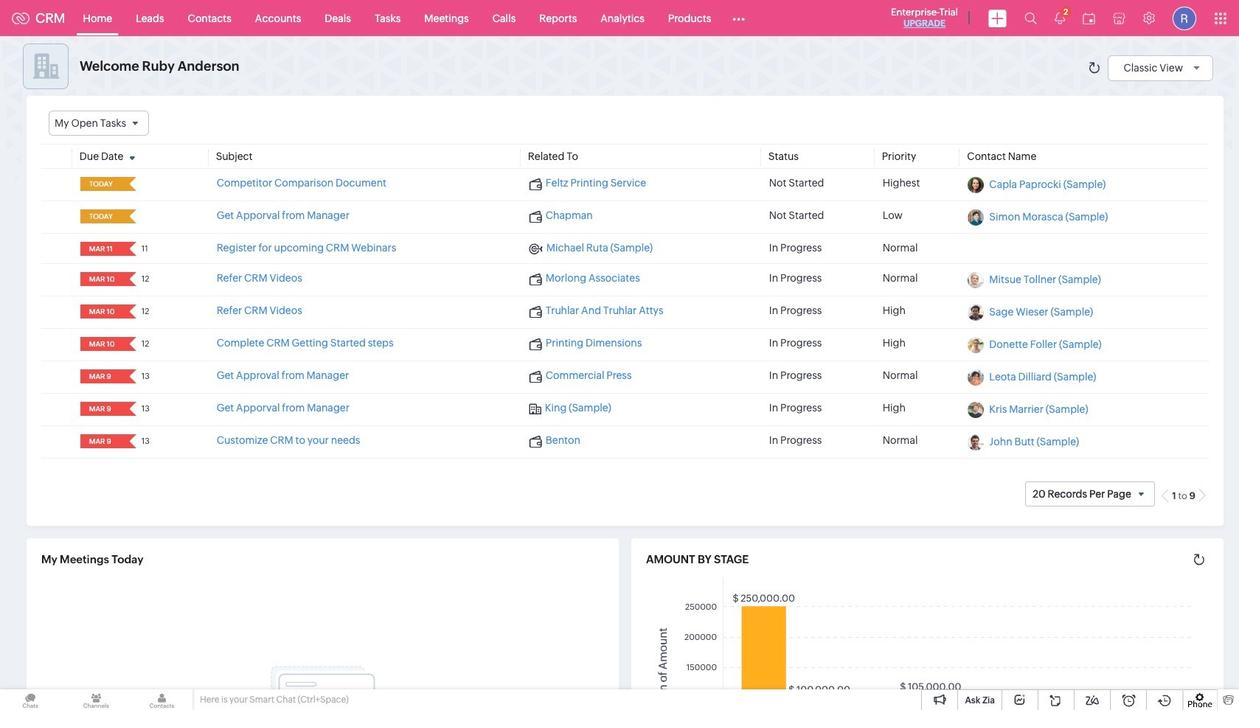 Task type: describe. For each thing, give the bounding box(es) containing it.
create menu image
[[989, 9, 1007, 27]]

Other Modules field
[[723, 6, 755, 30]]

signals element
[[1046, 0, 1074, 36]]

late by  days image
[[123, 212, 142, 221]]

search image
[[1025, 12, 1037, 24]]

profile element
[[1164, 0, 1205, 36]]



Task type: locate. For each thing, give the bounding box(es) containing it.
contacts image
[[132, 690, 192, 710]]

logo image
[[12, 12, 30, 24]]

chats image
[[0, 690, 61, 710]]

late by  days image
[[123, 179, 142, 188]]

create menu element
[[980, 0, 1016, 36]]

None field
[[49, 111, 149, 136], [85, 177, 119, 191], [85, 210, 119, 224], [85, 242, 119, 256], [85, 272, 119, 286], [85, 305, 119, 319], [85, 337, 119, 351], [85, 370, 119, 384], [85, 402, 119, 416], [85, 435, 119, 449], [49, 111, 149, 136], [85, 177, 119, 191], [85, 210, 119, 224], [85, 242, 119, 256], [85, 272, 119, 286], [85, 305, 119, 319], [85, 337, 119, 351], [85, 370, 119, 384], [85, 402, 119, 416], [85, 435, 119, 449]]

search element
[[1016, 0, 1046, 36]]

channels image
[[66, 690, 126, 710]]

profile image
[[1173, 6, 1197, 30]]

calendar image
[[1083, 12, 1095, 24]]



Task type: vqa. For each thing, say whether or not it's contained in the screenshot.
search icon
yes



